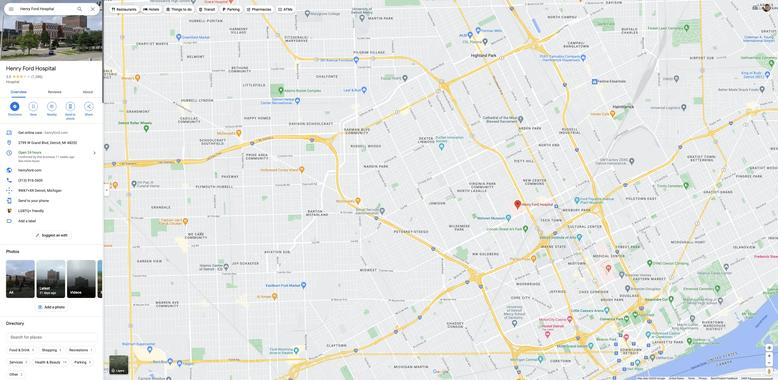 Task type: locate. For each thing, give the bounding box(es) containing it.
health & beauty 14
[[35, 361, 66, 365]]

parking 5
[[75, 361, 91, 365]]

0 vertical spatial to
[[183, 7, 187, 12]]

atms
[[284, 7, 293, 12]]

1,386 reviews element
[[31, 75, 43, 79]]

0 vertical spatial send
[[65, 113, 72, 117]]

food
[[9, 349, 17, 353]]

hospital down the 3.0
[[6, 80, 19, 84]]

tab list containing overview
[[0, 85, 104, 98]]


[[199, 6, 203, 12]]

about
[[83, 90, 93, 94]]

0 horizontal spatial hospital
[[6, 80, 19, 84]]

1 vertical spatial to
[[73, 113, 76, 117]]

ago inside latest 21 days ago
[[51, 292, 56, 295]]

1 horizontal spatial hospital
[[35, 65, 56, 72]]

2 right "services"
[[25, 361, 27, 365]]


[[68, 104, 73, 109]]

to inside ' things to do'
[[183, 7, 187, 12]]

tab list
[[0, 85, 104, 98]]

1 horizontal spatial add
[[45, 305, 51, 310]]

 pharmacies
[[247, 6, 271, 12]]

1 horizontal spatial ago
[[69, 155, 75, 159]]

0 horizontal spatial &
[[18, 349, 21, 353]]

2 inside shopping 2
[[59, 349, 61, 352]]

lgbtq+
[[18, 209, 31, 213]]

(313) 916-2600 button
[[0, 176, 104, 186]]

parking inside henry ford hospital main content
[[75, 361, 87, 365]]

add left label
[[18, 219, 25, 223]]

things
[[172, 7, 182, 12]]

2 right shopping
[[59, 349, 61, 352]]

1 horizontal spatial parking
[[227, 7, 240, 12]]

None field
[[20, 6, 73, 12]]

recreations 1
[[69, 349, 92, 353]]

states
[[678, 378, 685, 380]]

add right add a photo
[[45, 305, 51, 310]]

reviews
[[48, 90, 62, 94]]

blvd,
[[42, 141, 49, 145]]

 button
[[4, 3, 18, 16]]

2 right other
[[21, 373, 22, 377]]

hours up the by
[[32, 151, 41, 155]]

send to your phone button
[[0, 196, 104, 206]]

send inside button
[[18, 199, 26, 203]]

 parking
[[222, 6, 240, 12]]

send inside button
[[712, 378, 717, 380]]

detroit, down 2600
[[35, 189, 46, 193]]

send inside "send to phone"
[[65, 113, 72, 117]]

to left share
[[73, 113, 76, 117]]

beauty
[[50, 361, 60, 365]]

other 2
[[9, 373, 22, 377]]

feedback
[[727, 378, 738, 380]]

0 vertical spatial phone
[[66, 117, 75, 121]]

1 horizontal spatial send
[[65, 113, 72, 117]]

9w87+xr detroit, michigan
[[18, 189, 62, 193]]

send up 'lgbtq+'
[[18, 199, 26, 203]]

1 vertical spatial parking
[[75, 361, 87, 365]]

send product feedback button
[[712, 377, 738, 381]]

detroit, left mi
[[50, 141, 61, 145]]

send down 
[[65, 113, 72, 117]]

1 vertical spatial 2
[[25, 361, 27, 365]]

send left product
[[712, 378, 717, 380]]

1 horizontal spatial detroit,
[[50, 141, 61, 145]]

to inside button
[[27, 199, 30, 203]]

0 horizontal spatial to
[[27, 199, 30, 203]]

1 vertical spatial henryford.com
[[18, 168, 41, 173]]

0 vertical spatial ago
[[69, 155, 75, 159]]

& right food at the left of page
[[18, 349, 21, 353]]

a for photo
[[52, 305, 54, 310]]

footer
[[638, 377, 742, 381]]

1 horizontal spatial to
[[73, 113, 76, 117]]

none field inside the henry ford hospital field
[[20, 6, 73, 12]]

all button
[[0, 261, 46, 298]]

hours down the by
[[32, 160, 40, 163]]

(1,386)
[[31, 75, 43, 79]]

grand
[[31, 141, 41, 145]]

2
[[59, 349, 61, 352], [25, 361, 27, 365], [21, 373, 22, 377]]

henry ford hospital main content
[[0, 0, 187, 381]]

hospital up "1,386 reviews" element
[[35, 65, 56, 72]]

this
[[37, 155, 42, 159]]

2000 ft button
[[742, 378, 774, 380]]

to left your
[[27, 199, 30, 203]]

0 vertical spatial 2
[[59, 349, 61, 352]]

1 vertical spatial &
[[46, 361, 49, 365]]

layers
[[116, 370, 124, 373]]

0 vertical spatial parking
[[227, 7, 240, 12]]

a inside button
[[26, 219, 27, 223]]

1 horizontal spatial phone
[[66, 117, 75, 121]]

privacy
[[700, 378, 708, 380]]

parking right ""
[[227, 7, 240, 12]]

building button
[[98, 261, 126, 298]]

reviews button
[[44, 85, 66, 98]]

overview
[[11, 90, 27, 94]]

11
[[56, 155, 59, 159]]

phone right your
[[39, 199, 49, 203]]

0 vertical spatial henryford.com
[[45, 131, 68, 135]]

lgbtq+ friendly
[[18, 209, 44, 213]]

0 vertical spatial &
[[18, 349, 21, 353]]

privacy button
[[700, 377, 708, 381]]

0 horizontal spatial add
[[18, 219, 25, 223]]

to left do
[[183, 7, 187, 12]]

terms button
[[689, 377, 696, 381]]

add a label
[[18, 219, 36, 223]]


[[278, 6, 283, 12]]

9w87+xr
[[18, 189, 34, 193]]

shopping
[[42, 349, 57, 353]]

14
[[63, 361, 66, 365]]

a left photo
[[52, 305, 54, 310]]

0 horizontal spatial a
[[26, 219, 27, 223]]

parking inside  parking
[[227, 7, 240, 12]]

to
[[183, 7, 187, 12], [73, 113, 76, 117], [27, 199, 30, 203]]


[[247, 6, 251, 12]]

overview button
[[7, 85, 31, 98]]

2799
[[18, 141, 26, 145]]

footer containing map data ©2023 google
[[638, 377, 742, 381]]

all
[[9, 291, 13, 295]]

add inside "button"
[[45, 305, 51, 310]]

0 horizontal spatial 2
[[21, 373, 22, 377]]

to for send to your phone
[[27, 199, 30, 203]]

0 vertical spatial add
[[18, 219, 25, 223]]

to for send to phone
[[73, 113, 76, 117]]

&
[[18, 349, 21, 353], [46, 361, 49, 365]]

 search field
[[4, 3, 100, 16]]

2 vertical spatial 2
[[21, 373, 22, 377]]

collapse side panel image
[[104, 188, 110, 193]]

& for beauty
[[46, 361, 49, 365]]

henryford.com down 'more'
[[18, 168, 41, 173]]

1 horizontal spatial a
[[52, 305, 54, 310]]

add inside button
[[18, 219, 25, 223]]

2 horizontal spatial to
[[183, 7, 187, 12]]

parking
[[227, 7, 240, 12], [75, 361, 87, 365]]

footer inside google maps element
[[638, 377, 742, 381]]

zoom in image
[[768, 354, 772, 358]]

2 horizontal spatial 2
[[59, 349, 61, 352]]

henryford.com up 2799 w grand blvd, detroit, mi 48202 button
[[45, 131, 68, 135]]

1 horizontal spatial 2
[[25, 361, 27, 365]]

tab list inside henry ford hospital main content
[[0, 85, 104, 98]]

parking left the 5
[[75, 361, 87, 365]]

395
[[13, 50, 20, 55]]

send for send to your phone
[[18, 199, 26, 203]]

open
[[18, 151, 27, 155]]

0 horizontal spatial phone
[[39, 199, 49, 203]]

phone down 
[[66, 117, 75, 121]]

2 inside "services 2"
[[25, 361, 27, 365]]

to inside "send to phone"
[[73, 113, 76, 117]]

1 vertical spatial ago
[[51, 292, 56, 295]]

 atms
[[278, 6, 293, 12]]

1 vertical spatial a
[[52, 305, 54, 310]]

1 vertical spatial detroit,
[[35, 189, 46, 193]]

0 horizontal spatial detroit,
[[35, 189, 46, 193]]

2 vertical spatial to
[[27, 199, 30, 203]]

0 horizontal spatial ago
[[51, 292, 56, 295]]


[[166, 6, 171, 12]]

None text field
[[6, 333, 98, 342]]

ford
[[23, 65, 34, 72]]

2000
[[742, 378, 748, 380]]

1 vertical spatial add
[[45, 305, 51, 310]]

3
[[32, 349, 34, 352]]

a inside "button"
[[52, 305, 54, 310]]

add a photo
[[45, 305, 65, 310]]

0 horizontal spatial send
[[18, 199, 26, 203]]

1 horizontal spatial &
[[46, 361, 49, 365]]

add for add a photo
[[45, 305, 51, 310]]

ago right days
[[51, 292, 56, 295]]

phone
[[66, 117, 75, 121], [39, 199, 49, 203]]

ago right weeks
[[69, 155, 75, 159]]

0 vertical spatial a
[[26, 219, 27, 223]]

get
[[18, 131, 24, 135]]


[[8, 6, 14, 13]]

1 vertical spatial send
[[18, 199, 26, 203]]

2 horizontal spatial send
[[712, 378, 717, 380]]

phone inside "send to phone"
[[66, 117, 75, 121]]

& for drink
[[18, 349, 21, 353]]

& right health
[[46, 361, 49, 365]]

24
[[28, 151, 32, 155]]

2 vertical spatial send
[[712, 378, 717, 380]]

directions
[[8, 113, 22, 117]]


[[50, 104, 54, 109]]

a left label
[[26, 219, 27, 223]]

1 vertical spatial phone
[[39, 199, 49, 203]]

1
[[91, 349, 92, 352]]

confirmed
[[18, 155, 32, 159]]

0 vertical spatial detroit,
[[50, 141, 61, 145]]

0 horizontal spatial parking
[[75, 361, 87, 365]]


[[87, 104, 91, 109]]

a for label
[[26, 219, 27, 223]]

services
[[9, 361, 23, 365]]

2 inside other 2
[[21, 373, 22, 377]]



Task type: vqa. For each thing, say whether or not it's contained in the screenshot.


Task type: describe. For each thing, give the bounding box(es) containing it.
health
[[35, 361, 46, 365]]

mi
[[62, 141, 66, 145]]

ft
[[749, 378, 750, 380]]

send for send to phone
[[65, 113, 72, 117]]

do
[[188, 7, 192, 12]]


[[13, 104, 17, 109]]

restaurants
[[117, 7, 137, 12]]

2000 ft
[[742, 378, 750, 380]]


[[31, 104, 36, 109]]

by
[[33, 155, 36, 159]]

directory
[[6, 322, 24, 327]]

united
[[670, 378, 677, 380]]

3.0
[[6, 75, 11, 79]]

1 vertical spatial hours
[[32, 160, 40, 163]]

friendly
[[32, 209, 44, 213]]

2600
[[35, 179, 43, 183]]

2 for other
[[21, 373, 22, 377]]

map
[[638, 378, 643, 380]]

actions for henry ford hospital region
[[0, 98, 104, 123]]

48202
[[67, 141, 77, 145]]

nearby
[[47, 113, 57, 117]]

916-
[[28, 179, 35, 183]]

 things to do
[[166, 6, 192, 12]]

send to your phone
[[18, 199, 49, 203]]

phone inside button
[[39, 199, 49, 203]]

0 horizontal spatial henryford.com
[[18, 168, 41, 173]]

 hotels
[[143, 6, 159, 12]]

show street view coverage image
[[766, 368, 774, 376]]

(313) 916-2600
[[18, 179, 43, 183]]

395 photos button
[[4, 48, 35, 57]]

recreations
[[69, 349, 88, 353]]

send for send product feedback
[[712, 378, 717, 380]]

add for add a label
[[18, 219, 25, 223]]

zoom out image
[[768, 362, 772, 365]]

photo of henry ford hospital image
[[0, 0, 104, 69]]

5
[[89, 361, 91, 365]]

videos button
[[48, 261, 115, 298]]

send product feedback
[[712, 378, 738, 380]]

weeks
[[60, 155, 69, 159]]

see
[[18, 160, 23, 163]]

2799 w grand blvd, detroit, mi 48202 button
[[0, 138, 104, 148]]

add a photo image
[[38, 305, 43, 310]]

data
[[644, 378, 649, 380]]

united states button
[[670, 377, 685, 381]]

 restaurants
[[111, 6, 137, 12]]

1 horizontal spatial henryford.com
[[45, 131, 68, 135]]

show your location image
[[768, 346, 772, 351]]

share
[[85, 113, 93, 117]]

your
[[31, 199, 38, 203]]

more
[[24, 160, 31, 163]]

2 for shopping
[[59, 349, 61, 352]]

services 2
[[9, 361, 27, 365]]

latest 21 days ago
[[40, 287, 56, 295]]

information for henry ford hospital region
[[0, 128, 104, 216]]

(313)
[[18, 179, 27, 183]]

latest
[[40, 287, 50, 291]]

drink
[[21, 349, 30, 353]]

photo
[[55, 305, 65, 310]]

·
[[43, 131, 44, 135]]


[[111, 6, 116, 12]]

google
[[658, 378, 666, 380]]

open 24 hours confirmed by this business 11 weeks ago see more hours
[[18, 151, 75, 163]]

3.0 stars image
[[11, 75, 31, 78]]

Henry Ford Hospital field
[[4, 3, 100, 15]]

map data ©2023 google
[[638, 378, 666, 380]]

terms
[[689, 378, 696, 380]]

business
[[43, 155, 55, 159]]


[[35, 233, 40, 238]]

1 vertical spatial hospital
[[6, 80, 19, 84]]

photos
[[21, 50, 33, 55]]

other
[[9, 373, 18, 377]]

photos
[[6, 250, 19, 255]]

add a photo button
[[35, 302, 69, 314]]

product
[[718, 378, 727, 380]]

save
[[30, 113, 37, 117]]


[[222, 6, 226, 12]]

get online care · henryford.com
[[18, 131, 68, 135]]

0 vertical spatial hospital
[[35, 65, 56, 72]]

henryford.com link
[[0, 165, 104, 176]]

2 for services
[[25, 361, 27, 365]]

0 vertical spatial hours
[[32, 151, 41, 155]]

united states
[[670, 378, 685, 380]]

send to phone
[[65, 113, 76, 121]]

ago inside open 24 hours confirmed by this business 11 weeks ago see more hours
[[69, 155, 75, 159]]

google maps element
[[0, 0, 779, 381]]

 transit
[[199, 6, 215, 12]]

transit
[[204, 7, 215, 12]]

suggest
[[42, 233, 55, 238]]

hospital button
[[6, 79, 19, 84]]

9w87+xr detroit, michigan button
[[0, 186, 104, 196]]

henry
[[6, 65, 21, 72]]

an
[[56, 233, 60, 238]]

google account: ben chafik  
(ben.chafik@adept.ai) image
[[763, 3, 771, 12]]

henry ford hospital
[[6, 65, 56, 72]]

none text field inside henry ford hospital main content
[[6, 333, 98, 342]]



